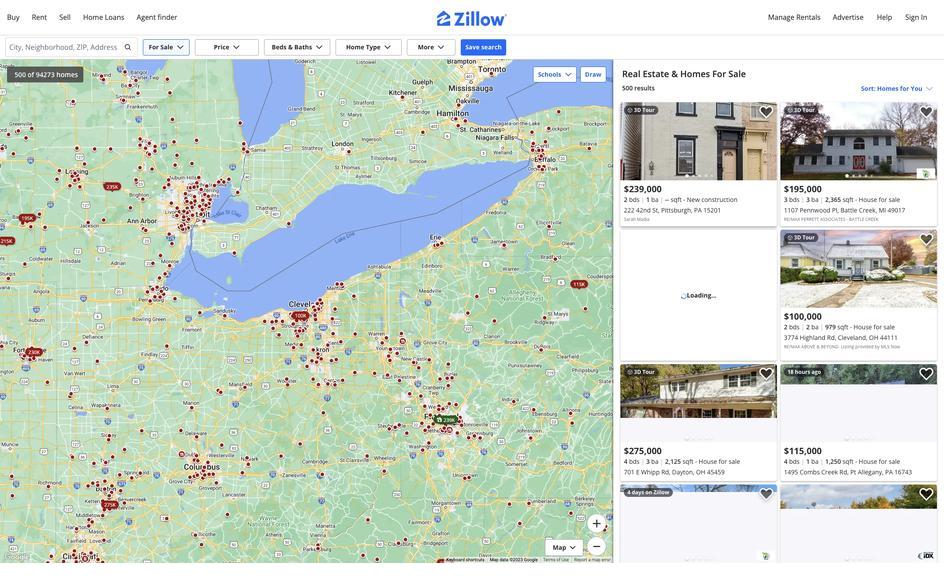Task type: vqa. For each thing, say whether or not it's contained in the screenshot.
'Mls'
yes



Task type: locate. For each thing, give the bounding box(es) containing it.
& right above
[[817, 344, 820, 350]]

1495 combs creek rd, pt allegany, pa 16743
[[784, 468, 913, 476]]

chevron down image for beds & baths
[[316, 44, 323, 51]]

1 horizontal spatial of
[[557, 558, 561, 563]]

perrett
[[802, 216, 820, 222]]

loading...
[[687, 291, 717, 299]]

1 vertical spatial chevron left image
[[625, 398, 636, 409]]

madia
[[637, 216, 650, 222]]

ba up "combs"
[[812, 458, 819, 466]]

& right beds
[[288, 43, 293, 51]]

property images, use arrow keys to navigate, image 1 of 31 group
[[781, 230, 938, 310], [781, 364, 938, 445]]

1 horizontal spatial chevron left image
[[785, 264, 796, 274]]

main navigation
[[0, 0, 945, 35]]

1 re/max from the top
[[784, 216, 801, 222]]

4 up 1495
[[784, 458, 788, 466]]

map inside popup button
[[553, 544, 566, 552]]

property images, use arrow keys to navigate, image 1 of 31 group for re/max above & beyond
[[781, 230, 938, 310]]

sale up 16743
[[889, 458, 901, 466]]

chevron down image right schools
[[565, 71, 572, 78]]

1 vertical spatial chevron down image
[[570, 545, 576, 551]]

chevron left image for property images, use arrow keys to navigate, image 1 of 49 group
[[785, 136, 796, 147]]

three dimensional image for $195,000
[[788, 108, 793, 113]]

more
[[418, 43, 434, 51]]

3d for $195,000
[[795, 106, 802, 114]]

oh left 45459
[[696, 468, 706, 476]]

3 up whipp
[[647, 458, 650, 466]]

chevron down image right you
[[926, 85, 934, 92]]

oh up by on the bottom right
[[870, 334, 879, 342]]

for for 2,125 sqft
[[719, 458, 727, 466]]

1 property images, use arrow keys to navigate, image 1 of 31 group from the top
[[781, 230, 938, 310]]

battle
[[850, 216, 865, 222]]

3 for 2,365 sqft
[[807, 195, 810, 204]]

1 vertical spatial 3 ba
[[647, 458, 659, 466]]

0 vertical spatial map
[[553, 544, 566, 552]]

1 vertical spatial re/max
[[784, 344, 801, 350]]

chevron down image for home type
[[384, 44, 391, 51]]

2 bds up 3774
[[784, 323, 800, 331]]

4 bds up 701
[[624, 458, 640, 466]]

bds up e
[[629, 458, 640, 466]]

home left the loans
[[83, 12, 103, 22]]

- house for sale up mi
[[856, 195, 901, 204]]

0 horizontal spatial 1 ba
[[647, 195, 659, 204]]

house
[[859, 195, 878, 204], [854, 323, 873, 331], [699, 458, 718, 466], [859, 458, 878, 466]]

222 42nd st, pittsburgh, pa 15201 sarah madia
[[624, 206, 721, 222]]

sqft up battle
[[843, 195, 854, 204]]

house up 'allegany,'
[[859, 458, 878, 466]]

chevron right image for $239,000
[[762, 136, 773, 147]]

main content
[[614, 60, 945, 563]]

draw button
[[581, 67, 607, 83]]

335k link
[[437, 416, 455, 424]]

google
[[524, 558, 538, 563]]

222
[[624, 206, 635, 214]]

0 vertical spatial 1 ba
[[647, 195, 659, 204]]

1 horizontal spatial 2
[[784, 323, 788, 331]]

0 horizontal spatial 1
[[647, 195, 650, 204]]

map up terms of use link
[[553, 544, 566, 552]]

0 horizontal spatial 2
[[624, 195, 628, 204]]

minus image
[[592, 542, 602, 551]]

1 up "combs"
[[807, 458, 810, 466]]

buy link
[[1, 7, 26, 28]]

- house for sale up the 3774 highland rd, cleveland, oh 44111 link
[[850, 323, 895, 331]]

2 4 bds from the left
[[784, 458, 800, 466]]

1 horizontal spatial home
[[346, 43, 365, 51]]

map left data on the right of page
[[490, 558, 499, 563]]

0 vertical spatial chevron left image
[[785, 136, 796, 147]]

chevron down image right type
[[384, 44, 391, 51]]

0 vertical spatial home
[[83, 12, 103, 22]]

for up 'allegany,'
[[879, 458, 888, 466]]

property images, use arrow keys to navigate, image 1 of 38 group
[[621, 364, 777, 445]]

for
[[713, 68, 727, 80]]

more button
[[407, 39, 456, 55]]

& right the estate
[[672, 68, 678, 80]]

pa left 16743
[[886, 468, 893, 476]]

1 horizontal spatial 3
[[784, 195, 788, 204]]

three dimensional image for $239,000
[[628, 108, 633, 113]]

1107 pennwood pl, battle creek, mi 49017 image
[[917, 169, 936, 179]]

keyboard shortcuts button
[[447, 557, 485, 563]]

3 up 1107
[[784, 195, 788, 204]]

1 horizontal spatial rd,
[[828, 334, 837, 342]]

10060 van buren rd, fowlerville, mi 48836 image
[[917, 551, 936, 561]]

44111
[[881, 334, 898, 342]]

2 bds up 222
[[624, 195, 640, 204]]

3 for 2,125 sqft
[[647, 458, 650, 466]]

1 up 42nd
[[647, 195, 650, 204]]

chevron down image
[[233, 44, 240, 51], [316, 44, 323, 51], [384, 44, 391, 51], [438, 44, 445, 51], [565, 71, 572, 78], [926, 85, 934, 92]]

1 for 4 bds
[[807, 458, 810, 466]]

chevron down image up report
[[570, 545, 576, 551]]

2 bds for $239,000
[[624, 195, 640, 204]]

sqft right 979
[[838, 323, 849, 331]]

pt
[[851, 468, 857, 476]]

2 up highland
[[807, 323, 810, 331]]

bds up 1107
[[790, 195, 800, 204]]

235k
[[106, 183, 118, 190]]

battle
[[841, 206, 858, 214]]

1
[[647, 195, 650, 204], [807, 458, 810, 466]]

2 re/max from the top
[[784, 344, 801, 350]]

terms of use link
[[543, 558, 569, 563]]

0 horizontal spatial &
[[288, 43, 293, 51]]

chevron down image inside beds & baths dropdown button
[[316, 44, 323, 51]]

now
[[891, 344, 901, 350]]

sale for 1,250 sqft
[[889, 458, 901, 466]]

ba up pennwood
[[812, 195, 819, 204]]

3 ba
[[807, 195, 819, 204], [647, 458, 659, 466]]

0 horizontal spatial of
[[28, 70, 34, 79]]

1 horizontal spatial &
[[672, 68, 678, 80]]

sale up 701 e whipp rd, dayton, oh 45459 link
[[729, 458, 740, 466]]

2 up 3774
[[784, 323, 788, 331]]

0 vertical spatial 2 bds
[[624, 195, 640, 204]]

1 horizontal spatial chevron left image
[[785, 136, 796, 147]]

1 horizontal spatial homes
[[878, 84, 899, 92]]

property images, use arrow keys to navigate, image 1 of 31 group for $115,000
[[781, 364, 938, 445]]

mi
[[879, 206, 887, 214]]

beds
[[272, 43, 287, 51]]

3
[[784, 195, 788, 204], [807, 195, 810, 204], [647, 458, 650, 466]]

allegany,
[[858, 468, 884, 476]]

chevron down image for more
[[438, 44, 445, 51]]

use
[[562, 558, 569, 563]]

1 horizontal spatial chevron down image
[[570, 545, 576, 551]]

49017
[[888, 206, 906, 214]]

home for home type
[[346, 43, 365, 51]]

0 vertical spatial of
[[28, 70, 34, 79]]

0 horizontal spatial chevron down image
[[177, 44, 184, 51]]

0 vertical spatial 500
[[15, 70, 26, 79]]

rd, left pt
[[840, 468, 849, 476]]

pa inside 1495 combs creek rd, pt allegany, pa 16743 link
[[886, 468, 893, 476]]

0 horizontal spatial pa
[[695, 206, 702, 214]]

save this home image for re/max above & beyond
[[920, 233, 934, 246]]

chevron down image inside price popup button
[[233, 44, 240, 51]]

rd, for $275,000
[[662, 468, 671, 476]]

home inside popup button
[[346, 43, 365, 51]]

- house for sale up 45459
[[696, 458, 740, 466]]

chevron down image inside the schools dropdown button
[[565, 71, 572, 78]]

chevron down image inside 'map' popup button
[[570, 545, 576, 551]]

chevron down image right price
[[233, 44, 240, 51]]

4 for $275,000
[[624, 458, 628, 466]]

4 for $115,000
[[784, 458, 788, 466]]

rd, up beyond
[[828, 334, 837, 342]]

price button
[[195, 39, 259, 55]]

275k
[[104, 502, 115, 508]]

1 ba up "combs"
[[807, 458, 819, 466]]

1 horizontal spatial pa
[[886, 468, 893, 476]]

3d for $100,000
[[795, 234, 802, 241]]

2 property images, use arrow keys to navigate, image 1 of 31 group from the top
[[781, 364, 938, 445]]

rd, down 2,125
[[662, 468, 671, 476]]

chevron down image inside "filters" element
[[177, 44, 184, 51]]

100k link
[[292, 312, 309, 320]]

1 vertical spatial home
[[346, 43, 365, 51]]

property images, use arrow keys to navigate, image 1 of 16 group
[[781, 485, 938, 563]]

500 for 500 results
[[623, 84, 633, 92]]

Search text field
[[9, 40, 119, 54]]

1 vertical spatial of
[[557, 558, 561, 563]]

1 vertical spatial &
[[672, 68, 678, 80]]

save this home image
[[760, 106, 774, 119], [920, 106, 934, 119], [760, 488, 774, 501], [920, 488, 934, 501]]

of for 500
[[28, 70, 34, 79]]

0 horizontal spatial homes
[[681, 68, 710, 80]]

1 vertical spatial pa
[[886, 468, 893, 476]]

chevron down image
[[177, 44, 184, 51], [570, 545, 576, 551]]

data
[[500, 558, 509, 563]]

home type button
[[336, 39, 402, 55]]

0 vertical spatial pa
[[695, 206, 702, 214]]

500 down real
[[623, 84, 633, 92]]

0 horizontal spatial chevron left image
[[625, 398, 636, 409]]

re/max inside 1107 pennwood pl, battle creek, mi 49017 re/max perrett associates - battle creek
[[784, 216, 801, 222]]

chevron down image right baths on the left
[[316, 44, 323, 51]]

2 for $239,000
[[624, 195, 628, 204]]

0 vertical spatial 1
[[647, 195, 650, 204]]

1 horizontal spatial 3 ba
[[807, 195, 819, 204]]

save this home button for re/max above & beyond
[[913, 230, 938, 255]]

1 vertical spatial property images, use arrow keys to navigate, image 1 of 31 group
[[781, 364, 938, 445]]

ba up highland
[[812, 323, 819, 331]]

0 vertical spatial homes
[[681, 68, 710, 80]]

1 vertical spatial 2 bds
[[784, 323, 800, 331]]

0 vertical spatial oh
[[870, 334, 879, 342]]

re/max down 3774
[[784, 344, 801, 350]]

0 vertical spatial &
[[288, 43, 293, 51]]

3 ba up whipp
[[647, 458, 659, 466]]

dayton,
[[673, 468, 695, 476]]

for left you
[[901, 84, 910, 92]]

for for 2,365 sqft
[[879, 195, 888, 204]]

500 of 94273 homes
[[15, 70, 78, 79]]

1495 combs creek rd, pt allegany, pa 16743 image
[[781, 364, 938, 443]]

chevron down image inside home type popup button
[[384, 44, 391, 51]]

bds for $100,000
[[790, 323, 800, 331]]

chevron left image for $239,000
[[625, 136, 636, 147]]

215k link
[[0, 237, 15, 245]]

estate
[[643, 68, 669, 80]]

0 horizontal spatial home
[[83, 12, 103, 22]]

pa down new
[[695, 206, 702, 214]]

3d
[[634, 106, 641, 114], [795, 106, 802, 114], [795, 234, 802, 241], [634, 368, 641, 376]]

0 vertical spatial re/max
[[784, 216, 801, 222]]

1 vertical spatial chevron left image
[[785, 264, 796, 274]]

0 horizontal spatial chevron left image
[[625, 136, 636, 147]]

18
[[788, 368, 794, 376]]

help link
[[871, 7, 899, 28]]

creek
[[866, 216, 879, 222]]

1 vertical spatial homes
[[878, 84, 899, 92]]

real
[[623, 68, 641, 80]]

homes left for
[[681, 68, 710, 80]]

chevron right image inside property images, use arrow keys to navigate, image 1 of 25 group
[[762, 136, 773, 147]]

2 horizontal spatial 2
[[807, 323, 810, 331]]

map
[[553, 544, 566, 552], [490, 558, 499, 563]]

222 42nd st, pittsburgh, pa 15201 image
[[621, 102, 777, 180]]

2 horizontal spatial rd,
[[840, 468, 849, 476]]

ba up the st,
[[652, 195, 659, 204]]

701 e whipp rd, dayton, oh 45459 link
[[624, 467, 774, 478]]

chevron left image
[[625, 136, 636, 147], [785, 264, 796, 274]]

2 horizontal spatial 3
[[807, 195, 810, 204]]

chevron down image inside sort: homes for you popup button
[[926, 85, 934, 92]]

bds up 222
[[629, 195, 640, 204]]

2 vertical spatial &
[[817, 344, 820, 350]]

tour for $100,000
[[803, 234, 815, 241]]

bds
[[629, 195, 640, 204], [790, 195, 800, 204], [790, 323, 800, 331], [629, 458, 640, 466], [790, 458, 800, 466]]

property images, use arrow keys to navigate, image 1 of 25 group
[[621, 102, 777, 183]]

bds up 3774
[[790, 323, 800, 331]]

agent finder link
[[131, 7, 184, 28]]

3 ba up pennwood
[[807, 195, 819, 204]]

- house for sale up 'allegany,'
[[856, 458, 901, 466]]

100k
[[295, 312, 306, 319]]

0 horizontal spatial 2 bds
[[624, 195, 640, 204]]

terms
[[543, 558, 556, 563]]

222 42nd st, pittsburgh, pa 15201 link
[[624, 205, 774, 216]]

sqft up 1495 combs creek rd, pt allegany, pa 16743
[[843, 458, 854, 466]]

500 left 94273
[[15, 70, 26, 79]]

239k
[[444, 416, 455, 423]]

1 for 2 bds
[[647, 195, 650, 204]]

re/max down 1107
[[784, 216, 801, 222]]

chevron left image
[[785, 136, 796, 147], [625, 398, 636, 409]]

chevron right image inside property images, use arrow keys to navigate, image 1 of 31 group
[[923, 264, 933, 274]]

tour for $195,000
[[803, 106, 815, 114]]

1 vertical spatial map
[[490, 558, 499, 563]]

construction
[[702, 195, 738, 204]]

1 horizontal spatial 1 ba
[[807, 458, 819, 466]]

1,250
[[826, 458, 841, 466]]

report a map error
[[575, 558, 611, 563]]

chevron left image inside property images, use arrow keys to navigate, image 1 of 38 group
[[625, 398, 636, 409]]

1 vertical spatial 500
[[623, 84, 633, 92]]

for up 44111
[[874, 323, 882, 331]]

home loans link
[[77, 7, 131, 28]]

2 horizontal spatial &
[[817, 344, 820, 350]]

home left type
[[346, 43, 365, 51]]

of left 94273
[[28, 70, 34, 79]]

2,125 sqft
[[665, 458, 694, 466]]

oh inside '3774 highland rd, cleveland, oh 44111 re/max above & beyond . listing provided by mls now'
[[870, 334, 879, 342]]

save this home button for $275,000
[[753, 364, 777, 389]]

google image
[[2, 552, 31, 563]]

1 vertical spatial oh
[[696, 468, 706, 476]]

0 horizontal spatial map
[[490, 558, 499, 563]]

4 up 701
[[624, 458, 628, 466]]

real estate & homes for sale
[[623, 68, 746, 80]]

homes right sort: at the top
[[878, 84, 899, 92]]

main content containing real estate & homes for sale
[[614, 60, 945, 563]]

sqft for 979 sqft
[[838, 323, 849, 331]]

1 horizontal spatial map
[[553, 544, 566, 552]]

map for map data ©2023 google
[[490, 558, 499, 563]]

0 vertical spatial chevron down image
[[177, 44, 184, 51]]

0 vertical spatial property images, use arrow keys to navigate, image 1 of 31 group
[[781, 230, 938, 310]]

chevron left image inside property images, use arrow keys to navigate, image 1 of 25 group
[[625, 136, 636, 147]]

0 vertical spatial 3 ba
[[807, 195, 819, 204]]

of left use
[[557, 558, 561, 563]]

1 horizontal spatial 1
[[807, 458, 810, 466]]

chevron down image inside more dropdown button
[[438, 44, 445, 51]]

save this home button for sarah madia
[[753, 102, 777, 127]]

chevron down image for price
[[233, 44, 240, 51]]

sale up 44111
[[884, 323, 895, 331]]

- house for sale
[[856, 195, 901, 204], [850, 323, 895, 331], [696, 458, 740, 466], [856, 458, 901, 466]]

creek,
[[859, 206, 878, 214]]

12011 s 34th st, vicksburg, mi 49097 image
[[621, 485, 777, 563]]

4 bds up 1495
[[784, 458, 800, 466]]

$195,000
[[784, 183, 822, 195]]

beds & baths
[[272, 43, 312, 51]]

by
[[875, 344, 880, 350]]

2 up 222
[[624, 195, 628, 204]]

loans
[[105, 12, 124, 22]]

sqft up dayton, at right bottom
[[683, 458, 694, 466]]

1 ba up the st,
[[647, 195, 659, 204]]

sale up 49017 on the top of the page
[[889, 195, 901, 204]]

chevron down image down finder
[[177, 44, 184, 51]]

homes inside popup button
[[878, 84, 899, 92]]

0 horizontal spatial 4 bds
[[624, 458, 640, 466]]

1107 pennwood pl, battle creek, mi 49017 image
[[781, 102, 938, 180]]

house up 45459
[[699, 458, 718, 466]]

1 vertical spatial 1 ba
[[807, 458, 819, 466]]

sqft
[[671, 195, 682, 204], [843, 195, 854, 204], [838, 323, 849, 331], [683, 458, 694, 466], [843, 458, 854, 466]]

1 4 bds from the left
[[624, 458, 640, 466]]

for up 45459
[[719, 458, 727, 466]]

3 down $195,000
[[807, 195, 810, 204]]

1 ba
[[647, 195, 659, 204], [807, 458, 819, 466]]

house up creek,
[[859, 195, 878, 204]]

house for 2,365 sqft
[[859, 195, 878, 204]]

for inside popup button
[[901, 84, 910, 92]]

home inside main navigation
[[83, 12, 103, 22]]

0 horizontal spatial 3 ba
[[647, 458, 659, 466]]

1 horizontal spatial 500
[[623, 84, 633, 92]]

chevron right image
[[762, 136, 773, 147], [923, 136, 933, 147], [923, 264, 933, 274]]

three dimensional image
[[788, 235, 793, 240]]

2 ba
[[807, 323, 819, 331]]

3d tour for $239,000
[[633, 106, 655, 114]]

- house for sale for 2,365 sqft
[[856, 195, 901, 204]]

0 horizontal spatial rd,
[[662, 468, 671, 476]]

save this home image
[[920, 233, 934, 246], [760, 368, 774, 381], [920, 368, 934, 381]]

search image
[[124, 44, 131, 51]]

1 horizontal spatial oh
[[870, 334, 879, 342]]

1 vertical spatial 1
[[807, 458, 810, 466]]

house up the 3774 highland rd, cleveland, oh 44111 link
[[854, 323, 873, 331]]

0 vertical spatial chevron left image
[[625, 136, 636, 147]]

1 ba for --
[[647, 195, 659, 204]]

schools
[[538, 70, 562, 79]]

0 horizontal spatial oh
[[696, 468, 706, 476]]

0 horizontal spatial 500
[[15, 70, 26, 79]]

1 horizontal spatial 2 bds
[[784, 323, 800, 331]]

for up mi
[[879, 195, 888, 204]]

rd, inside '3774 highland rd, cleveland, oh 44111 re/max above & beyond . listing provided by mls now'
[[828, 334, 837, 342]]

days
[[632, 489, 644, 496]]

provided
[[856, 344, 874, 350]]

price
[[214, 43, 229, 51]]

1 horizontal spatial 4 bds
[[784, 458, 800, 466]]

three dimensional image
[[628, 108, 633, 113], [788, 108, 793, 113], [628, 370, 633, 375]]

0 horizontal spatial 3
[[647, 458, 650, 466]]

chevron down image right more
[[438, 44, 445, 51]]

re/max
[[784, 216, 801, 222], [784, 344, 801, 350]]

chevron left image for property images, use arrow keys to navigate, image 1 of 38 group
[[625, 398, 636, 409]]



Task type: describe. For each thing, give the bounding box(es) containing it.
agent finder
[[137, 12, 177, 22]]

results
[[635, 84, 655, 92]]

16743
[[895, 468, 913, 476]]

beds & baths button
[[264, 39, 330, 55]]

help
[[877, 12, 893, 22]]

property images, use arrow keys to navigate, image 1 of 24 group
[[621, 485, 777, 563]]

500 for 500 of 94273 homes
[[15, 70, 26, 79]]

701
[[624, 468, 635, 476]]

1107 pennwood pl, battle creek, mi 49017 re/max perrett associates - battle creek
[[784, 206, 906, 222]]

sqft for 1,250 sqft
[[843, 458, 854, 466]]

chevron right image for $100,000
[[923, 264, 933, 274]]

4 bds for $275,000
[[624, 458, 640, 466]]

terms of use
[[543, 558, 569, 563]]

save this home image for $275,000
[[760, 368, 774, 381]]

cleveland,
[[838, 334, 868, 342]]

home for home loans
[[83, 12, 103, 22]]

-- sqft
[[665, 195, 682, 204]]

230k link
[[25, 348, 43, 356]]

new
[[687, 195, 700, 204]]

highland
[[800, 334, 826, 342]]

- inside 1107 pennwood pl, battle creek, mi 49017 re/max perrett associates - battle creek
[[847, 216, 848, 222]]

buy
[[7, 12, 19, 22]]

save this home button for $115,000
[[913, 364, 938, 389]]

.
[[839, 344, 840, 350]]

house for 2,125 sqft
[[699, 458, 718, 466]]

230k
[[28, 349, 39, 355]]

©2023
[[510, 558, 523, 563]]

chevron left image for $100,000
[[785, 264, 796, 274]]

701 e whipp rd, dayton, oh 45459 image
[[621, 364, 777, 443]]

bds for $239,000
[[629, 195, 640, 204]]

- house for sale for 979 sqft
[[850, 323, 895, 331]]

for for 979 sqft
[[874, 323, 882, 331]]

sale
[[729, 68, 746, 80]]

ba for $239,000
[[652, 195, 659, 204]]

sale for 2,365 sqft
[[889, 195, 901, 204]]

st,
[[653, 206, 660, 214]]

chevron down image for schools
[[565, 71, 572, 78]]

search
[[482, 43, 502, 51]]

re/max inside '3774 highland rd, cleveland, oh 44111 re/max above & beyond . listing provided by mls now'
[[784, 344, 801, 350]]

- new construction
[[684, 195, 738, 204]]

$115,000
[[784, 445, 822, 457]]

hours
[[795, 368, 811, 376]]

ba for $195,000
[[812, 195, 819, 204]]

& inside dropdown button
[[288, 43, 293, 51]]

on
[[646, 489, 653, 496]]

$275,000
[[624, 445, 662, 457]]

agent
[[137, 12, 156, 22]]

10060 van buren rd, fowlerville, mi 48836 image
[[781, 485, 938, 563]]

save this home button for re/max perrett associates - battle creek
[[913, 102, 938, 127]]

map region
[[0, 27, 656, 563]]

ba for $100,000
[[812, 323, 819, 331]]

house for 979 sqft
[[854, 323, 873, 331]]

shortcuts
[[466, 558, 485, 563]]

home type
[[346, 43, 381, 51]]

pl,
[[833, 206, 839, 214]]

sign
[[906, 12, 920, 22]]

plus image
[[592, 519, 602, 528]]

sqft for 2,125 sqft
[[683, 458, 694, 466]]

pennwood
[[800, 206, 831, 214]]

bds for $195,000
[[790, 195, 800, 204]]

finder
[[158, 12, 177, 22]]

creek
[[822, 468, 838, 476]]

sale for 2,125 sqft
[[729, 458, 740, 466]]

115k
[[574, 281, 585, 287]]

94273
[[36, 70, 55, 79]]

sqft for 2,365 sqft
[[843, 195, 854, 204]]

rentals
[[797, 12, 821, 22]]

advertise link
[[827, 7, 870, 28]]

3d tour for $195,000
[[793, 106, 815, 114]]

45459
[[707, 468, 725, 476]]

12011 s 34th st, vicksburg, mi 49097 image
[[757, 551, 776, 561]]

$100,000
[[784, 311, 822, 323]]

mls
[[881, 344, 890, 350]]

239k link
[[433, 416, 458, 424]]

3d tour for $100,000
[[793, 234, 815, 241]]

18 hours ago
[[788, 368, 821, 376]]

3 ba for 2,125
[[647, 458, 659, 466]]

manage rentals
[[769, 12, 821, 22]]

schools button
[[533, 67, 577, 83]]

a
[[589, 558, 591, 563]]

rd, for $115,000
[[840, 468, 849, 476]]

sign in
[[906, 12, 928, 22]]

2,365
[[826, 195, 841, 204]]

sign in link
[[900, 7, 934, 28]]

& inside '3774 highland rd, cleveland, oh 44111 re/max above & beyond . listing provided by mls now'
[[817, 344, 820, 350]]

filters element
[[0, 35, 945, 60]]

in
[[921, 12, 928, 22]]

keyboard
[[447, 558, 465, 563]]

draw
[[585, 70, 602, 79]]

3774
[[784, 334, 799, 342]]

report
[[575, 558, 588, 563]]

4 left days
[[628, 489, 631, 496]]

4 bds for $115,000
[[784, 458, 800, 466]]

of for terms
[[557, 558, 561, 563]]

1 ba for 1,250
[[807, 458, 819, 466]]

979
[[826, 323, 836, 331]]

listing
[[841, 344, 855, 350]]

property images, use arrow keys to navigate, image 1 of 49 group
[[781, 102, 938, 183]]

2 bds for $100,000
[[784, 323, 800, 331]]

loading image
[[680, 292, 689, 301]]

2,365 sqft
[[826, 195, 854, 204]]

zillow logo image
[[437, 11, 508, 26]]

275k link
[[101, 501, 119, 509]]

3 ba for 2,365
[[807, 195, 819, 204]]

ago
[[812, 368, 821, 376]]

ba up whipp
[[652, 458, 659, 466]]

save this home image for $115,000
[[920, 368, 934, 381]]

homes
[[56, 70, 78, 79]]

1107
[[784, 206, 799, 214]]

195k link
[[18, 214, 36, 222]]

chevron down image for sort: homes for you
[[926, 85, 934, 92]]

map data ©2023 google
[[490, 558, 538, 563]]

type
[[366, 43, 381, 51]]

1495
[[784, 468, 799, 476]]

sell link
[[53, 7, 77, 28]]

235k link
[[103, 182, 121, 190]]

115k link
[[571, 280, 588, 288]]

pa inside '222 42nd st, pittsburgh, pa 15201 sarah madia'
[[695, 206, 702, 214]]

$239,000
[[624, 183, 662, 195]]

baths
[[295, 43, 312, 51]]

bds up 1495
[[790, 458, 800, 466]]

house for 1,250 sqft
[[859, 458, 878, 466]]

- house for sale for 2,125 sqft
[[696, 458, 740, 466]]

3774 highland rd, cleveland, oh 44111 image
[[781, 230, 938, 308]]

701 e whipp rd, dayton, oh 45459
[[624, 468, 725, 476]]

chevron right image
[[762, 398, 773, 409]]

map
[[592, 558, 601, 563]]

you
[[911, 84, 923, 92]]

tour for $239,000
[[643, 106, 655, 114]]

save search
[[466, 43, 502, 51]]

for for 1,250 sqft
[[879, 458, 888, 466]]

3d for $239,000
[[634, 106, 641, 114]]

sqft up the pittsburgh,
[[671, 195, 682, 204]]

sell
[[59, 12, 71, 22]]

sale for 979 sqft
[[884, 323, 895, 331]]

pittsburgh,
[[661, 206, 693, 214]]

- house for sale for 1,250 sqft
[[856, 458, 901, 466]]

chevron right image inside property images, use arrow keys to navigate, image 1 of 49 group
[[923, 136, 933, 147]]

2 for $100,000
[[784, 323, 788, 331]]

map for map
[[553, 544, 566, 552]]



